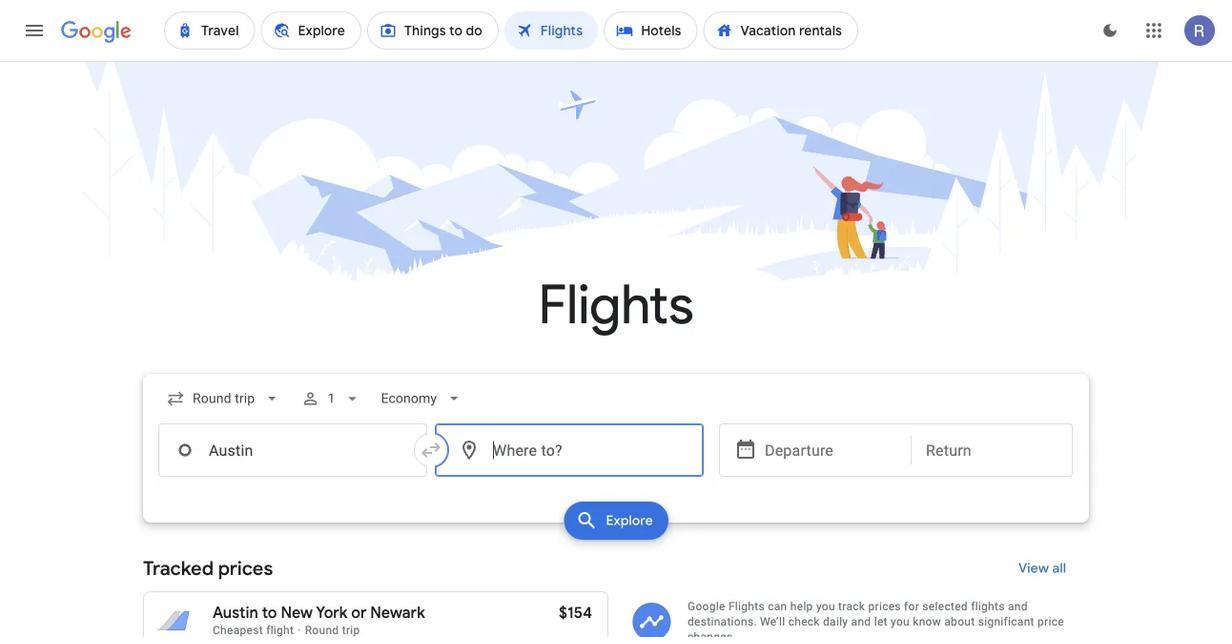 Task type: describe. For each thing, give the bounding box(es) containing it.
main menu image
[[23, 19, 46, 42]]

1
[[327, 391, 335, 406]]

track
[[838, 600, 865, 613]]

selected
[[923, 600, 968, 613]]

changes.
[[688, 630, 736, 637]]

for
[[904, 600, 919, 613]]

Departure text field
[[765, 424, 896, 476]]

1 button
[[293, 376, 369, 422]]

tracked
[[143, 556, 214, 580]]

destinations.
[[688, 615, 757, 628]]

let
[[874, 615, 888, 628]]

york
[[316, 603, 348, 623]]

flights inside google flights can help you track prices for selected flights and destinations. we'll check daily and let you know about significant price changes.
[[729, 600, 765, 613]]

about
[[944, 615, 975, 628]]

significant
[[978, 615, 1035, 628]]

change appearance image
[[1087, 8, 1133, 53]]

explore
[[606, 512, 653, 529]]

google
[[688, 600, 725, 613]]

all
[[1052, 560, 1066, 577]]

check
[[788, 615, 820, 628]]

154 US dollars text field
[[559, 603, 592, 623]]

new
[[281, 603, 313, 623]]

can
[[768, 600, 787, 613]]

prices inside google flights can help you track prices for selected flights and destinations. we'll check daily and let you know about significant price changes.
[[868, 600, 901, 613]]

Flight search field
[[128, 374, 1104, 546]]

or
[[351, 603, 367, 623]]

view
[[1018, 560, 1049, 577]]



Task type: locate. For each thing, give the bounding box(es) containing it.
Return text field
[[926, 424, 1058, 476]]

1 horizontal spatial flights
[[729, 600, 765, 613]]

google flights can help you track prices for selected flights and destinations. we'll check daily and let you know about significant price changes.
[[688, 600, 1064, 637]]

0 horizontal spatial and
[[851, 615, 871, 628]]

tracked prices
[[143, 556, 273, 580]]

know
[[913, 615, 941, 628]]

explore button
[[564, 502, 668, 540]]

None field
[[158, 381, 289, 416], [373, 381, 471, 416], [158, 381, 289, 416], [373, 381, 471, 416]]

help
[[790, 600, 813, 613]]

price
[[1038, 615, 1064, 628]]

$154
[[559, 603, 592, 623]]

prices
[[218, 556, 273, 580], [868, 600, 901, 613]]

prices up austin
[[218, 556, 273, 580]]

you down for
[[891, 615, 910, 628]]

prices up let
[[868, 600, 901, 613]]

1 vertical spatial prices
[[868, 600, 901, 613]]

0 vertical spatial you
[[816, 600, 835, 613]]

0 horizontal spatial prices
[[218, 556, 273, 580]]

to
[[262, 603, 277, 623]]

austin to new york or newark
[[213, 603, 425, 623]]

daily
[[823, 615, 848, 628]]

0 vertical spatial prices
[[218, 556, 273, 580]]

tracked prices region
[[143, 546, 1089, 637]]

0 vertical spatial flights
[[538, 271, 694, 339]]

1 horizontal spatial and
[[1008, 600, 1028, 613]]

you
[[816, 600, 835, 613], [891, 615, 910, 628]]

austin
[[213, 603, 258, 623]]

0 horizontal spatial you
[[816, 600, 835, 613]]

flights
[[971, 600, 1005, 613]]

1 vertical spatial you
[[891, 615, 910, 628]]

None text field
[[158, 423, 427, 477]]

flights
[[538, 271, 694, 339], [729, 600, 765, 613]]

Where to? text field
[[435, 423, 704, 477]]

newark
[[370, 603, 425, 623]]

1 vertical spatial flights
[[729, 600, 765, 613]]

you up daily in the bottom of the page
[[816, 600, 835, 613]]

and down track
[[851, 615, 871, 628]]

view all
[[1018, 560, 1066, 577]]

and up significant
[[1008, 600, 1028, 613]]

1 vertical spatial and
[[851, 615, 871, 628]]

we'll
[[760, 615, 785, 628]]

1 horizontal spatial you
[[891, 615, 910, 628]]

1 horizontal spatial prices
[[868, 600, 901, 613]]

0 horizontal spatial flights
[[538, 271, 694, 339]]

and
[[1008, 600, 1028, 613], [851, 615, 871, 628]]

0 vertical spatial and
[[1008, 600, 1028, 613]]



Task type: vqa. For each thing, say whether or not it's contained in the screenshot.
HOTELS
no



